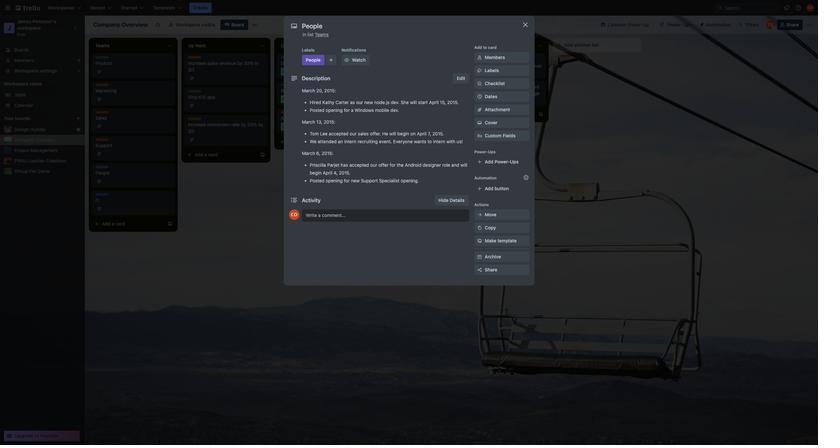 Task type: locate. For each thing, give the bounding box(es) containing it.
2022 right '18,'
[[303, 69, 313, 74]]

ups down fields
[[510, 159, 519, 165]]

1 increase from the top
[[188, 60, 206, 66]]

1 horizontal spatial intern
[[433, 139, 445, 144]]

rate
[[231, 122, 240, 127]]

1 horizontal spatial share
[[787, 22, 799, 27]]

1 vertical spatial 2015.
[[433, 131, 444, 137]]

one
[[491, 70, 499, 75]]

1 horizontal spatial color: blue, title: "it" element
[[281, 56, 294, 61]]

1 horizontal spatial list
[[592, 42, 599, 48]]

support inside support support
[[95, 139, 111, 143]]

0 vertical spatial ups
[[683, 22, 692, 27]]

1 vertical spatial overview
[[36, 137, 55, 143]]

0 horizontal spatial 2015.
[[339, 170, 351, 176]]

for down has
[[344, 178, 350, 184]]

archive link
[[475, 252, 529, 262]]

card for create from template… icon associated with support
[[394, 139, 404, 144]]

calendar link
[[14, 102, 81, 109]]

description
[[302, 75, 331, 81]]

april left 4,
[[323, 170, 333, 176]]

1 vertical spatial will
[[390, 131, 396, 137]]

in down customer
[[486, 70, 489, 75]]

1 vertical spatial company
[[14, 137, 34, 143]]

color: green, title: "product" element
[[95, 56, 110, 61], [281, 84, 296, 89], [188, 90, 203, 95]]

marketing for increase
[[188, 118, 207, 123]]

None text field
[[299, 20, 514, 32]]

sm image inside 'cover' link
[[477, 120, 483, 126]]

sm image
[[477, 54, 483, 61], [477, 254, 483, 260]]

labels up it develop engineering blog
[[302, 48, 315, 53]]

sm image up most
[[477, 54, 483, 61]]

2015. inside hired kathy carter as our new node.js dev. she will start april 15, 2015. posted opening for a windows mobile dev.
[[447, 100, 459, 105]]

march 6, 2015:
[[302, 151, 333, 156]]

2022 right the 17,
[[302, 97, 312, 102]]

increase inside marketing increase conversion rate by 20% by q3
[[188, 122, 206, 127]]

game
[[37, 169, 50, 174]]

color: green, title: "product" element up oct 17, 2022 "option"
[[281, 84, 296, 89]]

premium
[[40, 434, 59, 439]]

oct 17, 2022
[[289, 97, 312, 102]]

share
[[787, 22, 799, 27], [485, 267, 498, 273]]

april left 15,
[[429, 100, 439, 105]]

color: red, title: "support" element down sales sales
[[95, 139, 111, 143]]

0 vertical spatial bravo
[[467, 57, 479, 62]]

product inside product ship ios app
[[188, 90, 203, 95]]

0 vertical spatial automation
[[706, 22, 731, 27]]

card for create from template… image related to develop engineering blog
[[301, 139, 311, 144]]

0 vertical spatial workspace
[[176, 22, 200, 27]]

our inside hired kathy carter as our new node.js dev. she will start april 15, 2015. posted opening for a windows mobile dev.
[[356, 100, 363, 105]]

color: purple, title: "people" element up oct 18, 2022
[[302, 55, 325, 65]]

the up landing
[[522, 84, 529, 90]]

boards
[[15, 116, 30, 121]]

Write a comment text field
[[302, 210, 469, 222]]

for up dates button
[[501, 84, 507, 90]]

2 vertical spatial 2015.
[[339, 170, 351, 176]]

accepted inside tom lee accepted our sales offer. he will begin on april 7, 2015. we attended an intern recruiting event. everyone wants to intern with us!
[[329, 131, 349, 137]]

new inside hired kathy carter as our new node.js dev. she will start april 15, 2015. posted opening for a windows mobile dev.
[[364, 100, 373, 105]]

sales up recruiting
[[358, 131, 369, 137]]

bravo up design!
[[467, 84, 479, 90]]

in left teams at left
[[303, 32, 306, 37]]

christina overa (christinaovera) image
[[807, 4, 814, 12], [766, 20, 776, 29]]

oct inside option
[[289, 69, 295, 74]]

1 posted from the top
[[310, 107, 325, 113]]

product inside product marketing brand guidelines
[[281, 84, 296, 89]]

marketing inside the "marketing marketing"
[[95, 84, 114, 89]]

create from template… image
[[446, 139, 451, 144], [260, 152, 265, 157]]

your boards with 5 items element
[[4, 115, 66, 123]]

0 vertical spatial overview
[[122, 21, 148, 28]]

1 vertical spatial share
[[485, 267, 498, 273]]

2015.
[[447, 100, 459, 105], [433, 131, 444, 137], [339, 170, 351, 176]]

1 vertical spatial color: red, title: "support" element
[[95, 139, 111, 143]]

attachment
[[485, 107, 510, 112]]

2022 right 23, at the top of page
[[397, 97, 406, 102]]

1 horizontal spatial color: green, title: "product" element
[[188, 90, 203, 95]]

1 horizontal spatial workspace
[[176, 22, 200, 27]]

3 march from the top
[[302, 151, 315, 156]]

in
[[303, 32, 306, 37], [255, 60, 259, 66], [486, 70, 489, 75]]

color: purple, title: "people" element
[[302, 55, 325, 65], [95, 166, 108, 171]]

bravo up most
[[467, 57, 479, 62]]

add a card down nov 24, 2022 option
[[288, 139, 311, 144]]

1 vertical spatial and
[[452, 162, 459, 168]]

0 horizontal spatial workspace
[[4, 81, 28, 87]]

0 vertical spatial accepted
[[329, 131, 349, 137]]

and
[[467, 90, 474, 96], [452, 162, 459, 168]]

0 vertical spatial company overview
[[93, 21, 148, 28]]

starred icon image
[[76, 127, 81, 132]]

sm image inside move link
[[477, 212, 483, 218]]

add another list button
[[553, 38, 642, 52]]

support up people people at left top
[[95, 143, 112, 148]]

q3 inside sales increase sales revenue by 30% in q3
[[188, 67, 194, 73]]

oct left the 17,
[[289, 97, 295, 102]]

it for develop
[[281, 56, 285, 61]]

list
[[308, 32, 314, 37], [592, 42, 599, 48]]

will right he on the left
[[390, 131, 396, 137]]

the up emails
[[525, 57, 532, 62]]

make
[[485, 238, 497, 244]]

0 vertical spatial begin
[[398, 131, 409, 137]]

1 vertical spatial sales
[[358, 131, 369, 137]]

0 vertical spatial color: green, title: "product" element
[[95, 56, 110, 61]]

sm image left archive
[[477, 254, 483, 260]]

card for create from template… icon related to marketing
[[208, 152, 218, 157]]

company up project on the top left of page
[[14, 137, 34, 143]]

bravo
[[467, 57, 479, 62], [467, 84, 479, 90]]

marketing for analytics
[[281, 111, 300, 116]]

show menu image
[[806, 22, 813, 28]]

q3 inside marketing increase conversion rate by 20% by q3
[[188, 128, 194, 134]]

for
[[496, 57, 501, 62], [501, 84, 507, 90], [344, 107, 350, 113], [390, 162, 396, 168], [344, 178, 350, 184]]

analytics
[[281, 115, 300, 121]]

marketing left conversion
[[188, 118, 207, 123]]

24,
[[297, 124, 303, 129]]

calendar power-up
[[608, 22, 649, 27]]

0 vertical spatial calendar
[[608, 22, 627, 27]]

2 posted from the top
[[310, 178, 325, 184]]

0 vertical spatial tom
[[485, 57, 494, 62]]

to inside bravo to lauren for taking the lead and finishing the new landing page design!
[[480, 84, 484, 90]]

bravo inside bravo to tom for answering the most customer support emails ever received in one day!
[[467, 57, 479, 62]]

christina overa (christinaovera) image right open information menu icon
[[807, 4, 814, 12]]

ups up add power-ups
[[488, 150, 496, 155]]

overview down "design huddle" link
[[36, 137, 55, 143]]

create from template… image
[[538, 112, 544, 117], [353, 139, 358, 144], [167, 222, 173, 227]]

0 vertical spatial power-ups
[[668, 22, 692, 27]]

color: yellow, title: "marketing" element
[[95, 84, 114, 89], [295, 84, 314, 89], [281, 111, 300, 116], [188, 118, 207, 123]]

overview
[[122, 21, 148, 28], [36, 137, 55, 143]]

workspace inside workspace visible "button"
[[176, 22, 200, 27]]

copy link
[[475, 223, 529, 233]]

1 horizontal spatial calendar
[[608, 22, 627, 27]]

members link down boards
[[0, 55, 85, 66]]

to inside tom lee accepted our sales offer. he will begin on april 7, 2015. we attended an intern recruiting event. everyone wants to intern with us!
[[428, 139, 432, 144]]

0 horizontal spatial begin
[[310, 170, 322, 176]]

0 vertical spatial sm image
[[477, 54, 483, 61]]

1 horizontal spatial begin
[[398, 131, 409, 137]]

hide details
[[439, 198, 465, 203]]

sm image down actions
[[477, 212, 483, 218]]

add a card down it link
[[102, 221, 125, 227]]

2 bravo from the top
[[467, 84, 479, 90]]

0 vertical spatial and
[[467, 90, 474, 96]]

marketing up "oct 17, 2022"
[[295, 84, 314, 89]]

product for brand guidelines
[[281, 84, 296, 89]]

1 vertical spatial color: orange, title: "sales" element
[[95, 111, 108, 116]]

a for create from template… icon associated with support
[[390, 139, 393, 144]]

0 vertical spatial in
[[303, 32, 306, 37]]

card up customer
[[488, 45, 497, 50]]

analytics data link
[[281, 115, 357, 122]]

color: yellow, title: "marketing" element left conversion
[[188, 118, 207, 123]]

share button
[[777, 20, 803, 30], [475, 265, 529, 275]]

2 oct from the top
[[289, 97, 295, 102]]

color: yellow, title: "marketing" element down product product on the top
[[95, 84, 114, 89]]

it inside it develop engineering blog
[[281, 56, 285, 61]]

sm image inside copy link
[[477, 225, 483, 231]]

a for create from template… icon related to marketing
[[205, 152, 207, 157]]

1 vertical spatial accepted
[[350, 162, 369, 168]]

color: blue, title: "it" element up oct 18, 2022 option
[[281, 56, 294, 61]]

to inside bravo to tom for answering the most customer support emails ever received in one day!
[[480, 57, 484, 62]]

pwau leather creations
[[14, 158, 66, 164]]

intern right an
[[344, 139, 357, 144]]

1 vertical spatial color: blue, title: "it" element
[[95, 193, 108, 198]]

marketing for marketing
[[95, 84, 114, 89]]

sales
[[188, 56, 198, 61], [95, 111, 106, 116], [95, 115, 107, 121]]

1 vertical spatial list
[[592, 42, 599, 48]]

begin down priscilla
[[310, 170, 322, 176]]

2015: right 20,
[[324, 88, 336, 93]]

color: red, title: "support" element down node.js
[[374, 111, 389, 116]]

2015: right 13,
[[324, 119, 335, 125]]

product link
[[95, 60, 171, 67]]

0 horizontal spatial will
[[390, 131, 396, 137]]

will right role
[[461, 162, 467, 168]]

by for 30%
[[237, 60, 243, 66]]

1 vertical spatial create from template… image
[[353, 139, 358, 144]]

people
[[306, 57, 321, 63], [95, 166, 108, 171], [95, 170, 110, 176]]

0 horizontal spatial in
[[255, 60, 259, 66]]

accepted right has
[[350, 162, 369, 168]]

2 vertical spatial in
[[486, 70, 489, 75]]

sm image left watch
[[344, 57, 350, 63]]

members up customer
[[485, 55, 505, 60]]

j link
[[4, 23, 14, 33]]

will right she
[[410, 100, 417, 105]]

bravo for customer
[[467, 57, 479, 62]]

sm image for watch
[[344, 57, 350, 63]]

q3
[[188, 67, 194, 73], [188, 128, 194, 134]]

share down archive
[[485, 267, 498, 273]]

2 vertical spatial new
[[351, 178, 360, 184]]

support inside priscilla parjet has accepted our offer for the android designer role and will begin april 4, 2015. posted opening for new support specialist opening.
[[361, 178, 378, 184]]

1 march from the top
[[302, 88, 315, 93]]

a for create from template… image related to product
[[112, 221, 114, 227]]

workspace
[[17, 25, 41, 31]]

1 opening from the top
[[326, 107, 343, 113]]

marketing inside marketing analytics data
[[281, 111, 300, 116]]

2 sm image from the top
[[477, 254, 483, 260]]

upgrade to premium link
[[4, 431, 80, 442]]

tom inside tom lee accepted our sales offer. he will begin on april 7, 2015. we attended an intern recruiting event. everyone wants to intern with us!
[[310, 131, 319, 137]]

color: blue, title: "it" element
[[281, 56, 294, 61], [95, 193, 108, 198]]

it it
[[95, 193, 99, 203]]

1 bravo from the top
[[467, 57, 479, 62]]

our for as
[[356, 100, 363, 105]]

Mar 23, 2022 checkbox
[[374, 95, 408, 103]]

by right rate
[[241, 122, 246, 127]]

0 vertical spatial oct
[[289, 69, 295, 74]]

our left offer.
[[350, 131, 357, 137]]

add a card down he on the left
[[380, 139, 404, 144]]

0 vertical spatial christina overa (christinaovera) image
[[807, 4, 814, 12]]

support link
[[95, 142, 171, 149]]

2022 inside "option"
[[302, 97, 312, 102]]

1 horizontal spatial new
[[364, 100, 373, 105]]

april
[[429, 100, 439, 105], [417, 131, 427, 137], [323, 170, 333, 176]]

in inside bravo to tom for answering the most customer support emails ever received in one day!
[[486, 70, 489, 75]]

bravo inside bravo to lauren for taking the lead and finishing the new landing page design!
[[467, 84, 479, 90]]

2015: right 6,
[[322, 151, 333, 156]]

close dialog image
[[522, 21, 529, 29]]

card right event.
[[394, 139, 404, 144]]

1 q3 from the top
[[188, 67, 194, 73]]

color: blue, title: "it" element for it
[[95, 193, 108, 198]]

2 opening from the top
[[326, 178, 343, 184]]

fields
[[503, 133, 516, 139]]

product product
[[95, 56, 112, 66]]

management
[[31, 148, 58, 153]]

ups
[[683, 22, 692, 27], [488, 150, 496, 155], [510, 159, 519, 165]]

1 vertical spatial our
[[350, 131, 357, 137]]

company overview link
[[14, 137, 81, 143]]

2 q3 from the top
[[188, 128, 194, 134]]

opening down 4,
[[326, 178, 343, 184]]

q3 for increase sales revenue by 30% in q3
[[188, 67, 194, 73]]

1 vertical spatial sm image
[[477, 254, 483, 260]]

bravo to lauren for taking the lead and finishing the new landing page design!
[[467, 84, 540, 103]]

sm image for move
[[477, 212, 483, 218]]

in right '30%'
[[255, 60, 259, 66]]

to for card
[[483, 45, 487, 50]]

search image
[[718, 5, 723, 10]]

add a card button for sales
[[91, 219, 165, 229]]

by inside sales increase sales revenue by 30% in q3
[[237, 60, 243, 66]]

james peterson's workspace link
[[17, 19, 57, 31]]

our right as
[[356, 100, 363, 105]]

0 vertical spatial share
[[787, 22, 799, 27]]

0 horizontal spatial labels
[[302, 48, 315, 53]]

opening inside hired kathy carter as our new node.js dev. she will start april 15, 2015. posted opening for a windows mobile dev.
[[326, 107, 343, 113]]

power-
[[628, 22, 643, 27], [668, 22, 683, 27], [475, 150, 488, 155], [495, 159, 510, 165]]

march for march 6, 2015:
[[302, 151, 315, 156]]

brand
[[281, 88, 293, 93]]

2 vertical spatial our
[[370, 162, 377, 168]]

revenue
[[219, 60, 236, 66]]

automation
[[706, 22, 731, 27], [475, 176, 497, 181]]

sales inside tom lee accepted our sales offer. he will begin on april 7, 2015. we attended an intern recruiting event. everyone wants to intern with us!
[[358, 131, 369, 137]]

0 vertical spatial labels
[[302, 48, 315, 53]]

sm image left "one"
[[477, 67, 483, 74]]

opening
[[326, 107, 343, 113], [326, 178, 343, 184]]

color: orange, title: "sales" element
[[188, 56, 201, 61], [95, 111, 108, 116]]

sm image for members
[[477, 54, 483, 61]]

marketing up nov
[[281, 111, 300, 116]]

1 horizontal spatial company overview
[[93, 21, 148, 28]]

our inside priscilla parjet has accepted our offer for the android designer role and will begin april 4, 2015. posted opening for new support specialist opening.
[[370, 162, 377, 168]]

Board name text field
[[90, 20, 151, 30]]

sm image inside labels link
[[477, 67, 483, 74]]

board link
[[220, 20, 248, 30]]

2 horizontal spatial color: green, title: "product" element
[[281, 84, 296, 89]]

views
[[29, 81, 42, 87]]

Nov 24, 2022 checkbox
[[281, 123, 316, 131]]

with
[[447, 139, 455, 144]]

0 horizontal spatial color: blue, title: "it" element
[[95, 193, 108, 198]]

sm image inside archive link
[[477, 254, 483, 260]]

workspace left visible
[[176, 22, 200, 27]]

2022 inside checkbox
[[397, 97, 406, 102]]

posted inside priscilla parjet has accepted our offer for the android designer role and will begin april 4, 2015. posted opening for new support specialist opening.
[[310, 178, 325, 184]]

product inside product product
[[95, 56, 110, 61]]

posted
[[310, 107, 325, 113], [310, 178, 325, 184]]

tom inside bravo to tom for answering the most customer support emails ever received in one day!
[[485, 57, 494, 62]]

0 vertical spatial color: red, title: "support" element
[[374, 111, 389, 116]]

1 horizontal spatial tom
[[485, 57, 494, 62]]

0 vertical spatial dev.
[[391, 100, 400, 105]]

0 horizontal spatial and
[[452, 162, 459, 168]]

0 horizontal spatial color: orange, title: "sales" element
[[95, 111, 108, 116]]

0 vertical spatial march
[[302, 88, 315, 93]]

color: green, title: "product" element left 'app'
[[188, 90, 203, 95]]

1 vertical spatial begin
[[310, 170, 322, 176]]

support up day!
[[500, 63, 517, 69]]

march left 6,
[[302, 151, 315, 156]]

intern left with
[[433, 139, 445, 144]]

0 vertical spatial 2015:
[[324, 88, 336, 93]]

2015. down has
[[339, 170, 351, 176]]

support left specialist
[[361, 178, 378, 184]]

2 vertical spatial create from template… image
[[167, 222, 173, 227]]

create from template… image for develop engineering blog
[[353, 139, 358, 144]]

color: yellow, title: "marketing" element up "oct 17, 2022"
[[295, 84, 314, 89]]

will inside priscilla parjet has accepted our offer for the android designer role and will begin april 4, 2015. posted opening for new support specialist opening.
[[461, 162, 467, 168]]

customer
[[478, 63, 499, 69]]

add a card for sales
[[102, 221, 125, 227]]

support support
[[95, 139, 112, 148]]

our
[[356, 100, 363, 105], [350, 131, 357, 137], [370, 162, 377, 168]]

ship ios app link
[[188, 94, 264, 101]]

sm image inside watch button
[[344, 57, 350, 63]]

sm image inside make template link
[[477, 238, 483, 244]]

sales inside sales increase sales revenue by 30% in q3
[[188, 56, 198, 61]]

workspace up 'table'
[[4, 81, 28, 87]]

workspace visible
[[176, 22, 215, 27]]

sm image left make at the right bottom of the page
[[477, 238, 483, 244]]

support down sales sales
[[95, 139, 111, 143]]

labels left day!
[[485, 68, 499, 73]]

2 vertical spatial will
[[461, 162, 467, 168]]

0 horizontal spatial april
[[323, 170, 333, 176]]

1 horizontal spatial color: purple, title: "people" element
[[302, 55, 325, 65]]

it link
[[95, 197, 171, 204]]

color: green, title: "product" element up the "marketing marketing"
[[95, 56, 110, 61]]

for inside bravo to tom for answering the most customer support emails ever received in one day!
[[496, 57, 501, 62]]

2 horizontal spatial new
[[503, 90, 511, 96]]

overview left star or unstar board icon
[[122, 21, 148, 28]]

our inside tom lee accepted our sales offer. he will begin on april 7, 2015. we attended an intern recruiting event. everyone wants to intern with us!
[[350, 131, 357, 137]]

2022 inside option
[[304, 124, 314, 129]]

1 horizontal spatial sales
[[358, 131, 369, 137]]

0 horizontal spatial tom
[[310, 131, 319, 137]]

new inside priscilla parjet has accepted our offer for the android designer role and will begin april 4, 2015. posted opening for new support specialist opening.
[[351, 178, 360, 184]]

1 vertical spatial tom
[[310, 131, 319, 137]]

q3 for increase conversion rate by 20% by q3
[[188, 128, 194, 134]]

boards
[[14, 47, 29, 53]]

people for people
[[306, 57, 321, 63]]

0 horizontal spatial new
[[351, 178, 360, 184]]

our left offer
[[370, 162, 377, 168]]

product
[[95, 56, 110, 61], [95, 60, 112, 66], [281, 84, 296, 89], [188, 90, 203, 95]]

color: red, title: "support" element
[[374, 111, 389, 116], [95, 139, 111, 143]]

2 vertical spatial ups
[[510, 159, 519, 165]]

4,
[[334, 170, 338, 176]]

2015: for march 6, 2015:
[[322, 151, 333, 156]]

workspace navigation collapse icon image
[[71, 24, 80, 33]]

power-ups inside button
[[668, 22, 692, 27]]

hide details link
[[435, 195, 469, 206]]

card down increase conversion rate by 20% by q3 link
[[208, 152, 218, 157]]

1 vertical spatial christina overa (christinaovera) image
[[766, 20, 776, 29]]

2022 inside option
[[303, 69, 313, 74]]

2022 right 24,
[[304, 124, 314, 129]]

1 vertical spatial april
[[417, 131, 427, 137]]

calendar
[[608, 22, 627, 27], [14, 103, 33, 108]]

marketing analytics data
[[281, 111, 311, 121]]

1 horizontal spatial 2015.
[[433, 131, 444, 137]]

people inside people people
[[95, 166, 108, 171]]

sm image
[[344, 57, 350, 63], [477, 67, 483, 74], [477, 80, 483, 87], [477, 120, 483, 126], [477, 212, 483, 218], [477, 225, 483, 231], [477, 238, 483, 244]]

details
[[450, 198, 465, 203]]

calendar down 'table'
[[14, 103, 33, 108]]

0 horizontal spatial calendar
[[14, 103, 33, 108]]

march left 13,
[[302, 119, 315, 125]]

attachment button
[[475, 105, 529, 115]]

add a card down conversion
[[195, 152, 218, 157]]

1 oct from the top
[[289, 69, 295, 74]]

share button down archive link
[[475, 265, 529, 275]]

by for 20%
[[241, 122, 246, 127]]

james
[[17, 19, 31, 24]]

color: yellow, title: "marketing" element for increase conversion rate by 20% by q3
[[188, 118, 207, 123]]

members link up labels link
[[475, 52, 529, 63]]

design!
[[467, 97, 482, 103]]

and inside priscilla parjet has accepted our offer for the android designer role and will begin april 4, 2015. posted opening for new support specialist opening.
[[452, 162, 459, 168]]

oct for engineering
[[289, 69, 295, 74]]

calendar left up
[[608, 22, 627, 27]]

and right role
[[452, 162, 459, 168]]

0 horizontal spatial ups
[[488, 150, 496, 155]]

role
[[442, 162, 450, 168]]

for down carter
[[344, 107, 350, 113]]

marketing inside marketing increase conversion rate by 20% by q3
[[188, 118, 207, 123]]

2015:
[[324, 88, 336, 93], [324, 119, 335, 125], [322, 151, 333, 156]]

marketing up sales sales
[[95, 88, 116, 93]]

2 increase from the top
[[188, 122, 206, 127]]

sales
[[207, 60, 218, 66], [358, 131, 369, 137]]

sales inside sales sales
[[95, 111, 106, 116]]

sales left revenue
[[207, 60, 218, 66]]

watch
[[352, 57, 366, 63]]

0 vertical spatial color: purple, title: "people" element
[[302, 55, 325, 65]]

oct inside "option"
[[289, 97, 295, 102]]

add board image
[[76, 116, 81, 121]]

sm image for archive
[[477, 254, 483, 260]]

list right another
[[592, 42, 599, 48]]

to for premium
[[35, 434, 39, 439]]

0 horizontal spatial accepted
[[329, 131, 349, 137]]

1 horizontal spatial christina overa (christinaovera) image
[[807, 4, 814, 12]]

will inside tom lee accepted our sales offer. he will begin on april 7, 2015. we attended an intern recruiting event. everyone wants to intern with us!
[[390, 131, 396, 137]]

april inside priscilla parjet has accepted our offer for the android designer role and will begin april 4, 2015. posted opening for new support specialist opening.
[[323, 170, 333, 176]]

designer
[[423, 162, 441, 168]]

0 horizontal spatial automation
[[475, 176, 497, 181]]

0 horizontal spatial list
[[308, 32, 314, 37]]

oct
[[289, 69, 295, 74], [289, 97, 295, 102]]

0 horizontal spatial share button
[[475, 265, 529, 275]]

2 horizontal spatial 2015.
[[447, 100, 459, 105]]

the left 'android'
[[397, 162, 404, 168]]

1 horizontal spatial company
[[93, 21, 120, 28]]

april inside tom lee accepted our sales offer. he will begin on april 7, 2015. we attended an intern recruiting event. everyone wants to intern with us!
[[417, 131, 427, 137]]

1 horizontal spatial april
[[417, 131, 427, 137]]

sm image for copy
[[477, 225, 483, 231]]

sm image for cover
[[477, 120, 483, 126]]

2 march from the top
[[302, 119, 315, 125]]

add a card up cover
[[473, 111, 496, 117]]

star or unstar board image
[[155, 22, 160, 27]]

visible
[[201, 22, 215, 27]]

increase inside sales increase sales revenue by 30% in q3
[[188, 60, 206, 66]]

sm image inside checklist "link"
[[477, 80, 483, 87]]

cover link
[[475, 118, 529, 128]]

0 horizontal spatial overview
[[36, 137, 55, 143]]

march
[[302, 88, 315, 93], [302, 119, 315, 125], [302, 151, 315, 156]]

virtual
[[14, 169, 28, 174]]

primary element
[[0, 0, 818, 16]]

christina overa (christinaovera) image right filters
[[766, 20, 776, 29]]

node.js
[[374, 100, 390, 105]]

1 sm image from the top
[[477, 54, 483, 61]]

1 vertical spatial color: green, title: "product" element
[[281, 84, 296, 89]]

17,
[[297, 97, 301, 102]]

sm image left the "copy"
[[477, 225, 483, 231]]

dates button
[[475, 91, 529, 102]]

begin inside tom lee accepted our sales offer. he will begin on april 7, 2015. we attended an intern recruiting event. everyone wants to intern with us!
[[398, 131, 409, 137]]

members down boards
[[14, 58, 34, 63]]

hired
[[310, 100, 321, 105]]

it inside it it
[[95, 193, 99, 198]]

people down support support
[[95, 166, 108, 171]]

people up oct 18, 2022
[[306, 57, 321, 63]]

Search field
[[723, 3, 780, 13]]

2015. right 15,
[[447, 100, 459, 105]]

color: purple, title: "people" element down support support
[[95, 166, 108, 171]]

it for it
[[95, 193, 99, 198]]

None checkbox
[[374, 123, 408, 131]]



Task type: describe. For each thing, give the bounding box(es) containing it.
in inside sales increase sales revenue by 30% in q3
[[255, 60, 259, 66]]

accepted inside priscilla parjet has accepted our offer for the android designer role and will begin april 4, 2015. posted opening for new support specialist opening.
[[350, 162, 369, 168]]

page
[[529, 90, 540, 96]]

0 notifications image
[[783, 4, 791, 12]]

1 vertical spatial labels
[[485, 68, 499, 73]]

create from template… image for product
[[167, 222, 173, 227]]

the inside priscilla parjet has accepted our offer for the android designer role and will begin april 4, 2015. posted opening for new support specialist opening.
[[397, 162, 404, 168]]

overview inside company overview link
[[36, 137, 55, 143]]

another
[[574, 42, 591, 48]]

it develop engineering blog
[[281, 56, 335, 66]]

ios
[[199, 94, 206, 100]]

1 horizontal spatial ups
[[510, 159, 519, 165]]

table
[[14, 92, 26, 98]]

add power-ups link
[[475, 157, 529, 167]]

nov 24, 2022
[[289, 124, 314, 129]]

add a card for increase conversion rate by 20% by q3
[[195, 152, 218, 157]]

develop engineering blog link
[[281, 60, 357, 67]]

conversion
[[207, 122, 230, 127]]

2015: for march 13, 2015:
[[324, 119, 335, 125]]

calendar for calendar
[[14, 103, 33, 108]]

the down lauren
[[495, 90, 502, 96]]

creations
[[46, 158, 66, 164]]

lee
[[320, 131, 328, 137]]

product for product
[[95, 56, 110, 61]]

notifications
[[342, 48, 366, 53]]

create from template… image for support
[[446, 139, 451, 144]]

2 intern from the left
[[433, 139, 445, 144]]

to for lauren
[[480, 84, 484, 90]]

add button button
[[475, 184, 529, 194]]

support down node.js
[[374, 111, 389, 116]]

hide
[[439, 198, 449, 203]]

card for create from template… image related to product
[[116, 221, 125, 227]]

he
[[382, 131, 388, 137]]

checklist
[[485, 81, 505, 86]]

30%
[[244, 60, 254, 66]]

march for march 13, 2015:
[[302, 119, 315, 125]]

share for leftmost 'share' "button"
[[485, 267, 498, 273]]

customize views image
[[251, 22, 258, 28]]

emails
[[518, 63, 532, 69]]

workspace views
[[4, 81, 42, 87]]

color: orange, title: "sales" element for increase
[[188, 56, 201, 61]]

automation inside automation button
[[706, 22, 731, 27]]

2022 for data
[[304, 124, 314, 129]]

add a card button for increase conversion rate by 20% by q3
[[184, 150, 257, 160]]

for right offer
[[390, 162, 396, 168]]

new inside bravo to lauren for taking the lead and finishing the new landing page design!
[[503, 90, 511, 96]]

product ship ios app
[[188, 90, 215, 100]]

bravo to tom for answering the most customer support emails ever received in one day!
[[467, 57, 542, 75]]

huddle
[[30, 127, 45, 132]]

button
[[495, 186, 509, 191]]

increase for increase conversion rate by 20% by q3
[[188, 122, 206, 127]]

open information menu image
[[796, 5, 802, 11]]

bravo to tom for answering the most customer support emails ever received in one day! link
[[467, 56, 542, 76]]

product for ship ios app
[[188, 90, 203, 95]]

0 horizontal spatial power-ups
[[475, 150, 496, 155]]

color: blue, title: "it" element for develop
[[281, 56, 294, 61]]

sales for sales
[[95, 111, 106, 116]]

18,
[[297, 69, 302, 74]]

lead
[[530, 84, 539, 90]]

0 horizontal spatial color: red, title: "support" element
[[95, 139, 111, 143]]

pwau leather creations link
[[14, 158, 81, 164]]

on
[[411, 131, 416, 137]]

most
[[467, 63, 477, 69]]

card up cover
[[487, 111, 496, 117]]

increase conversion rate by 20% by q3 link
[[188, 122, 264, 135]]

engineering
[[299, 60, 324, 66]]

color: green, title: "product" element for ship ios app
[[188, 90, 203, 95]]

project
[[14, 148, 29, 153]]

recruiting
[[358, 139, 378, 144]]

1 vertical spatial company overview
[[14, 137, 55, 143]]

add a card button for analytics data
[[277, 137, 350, 147]]

list inside button
[[592, 42, 599, 48]]

1 vertical spatial dev.
[[391, 107, 399, 113]]

leather
[[29, 158, 45, 164]]

ups inside button
[[683, 22, 692, 27]]

our for accepted
[[370, 162, 377, 168]]

color: yellow, title: "marketing" element for marketing
[[95, 84, 114, 89]]

support inside bravo to tom for answering the most customer support emails ever received in one day!
[[500, 63, 517, 69]]

bravo for and
[[467, 84, 479, 90]]

create button
[[190, 3, 212, 13]]

marketing marketing
[[95, 84, 116, 93]]

blog
[[326, 60, 335, 66]]

20%
[[247, 122, 257, 127]]

oct 18, 2022
[[289, 69, 313, 74]]

opening inside priscilla parjet has accepted our offer for the android designer role and will begin april 4, 2015. posted opening for new support specialist opening.
[[326, 178, 343, 184]]

Oct 18, 2022 checkbox
[[281, 68, 315, 76]]

company overview inside board name text field
[[93, 21, 148, 28]]

people for people people
[[95, 166, 108, 171]]

sm image for labels
[[477, 67, 483, 74]]

sales inside sales increase sales revenue by 30% in q3
[[207, 60, 218, 66]]

marketing link
[[95, 88, 171, 94]]

Oct 17, 2022 checkbox
[[281, 95, 314, 103]]

workspace for workspace views
[[4, 81, 28, 87]]

and inside bravo to lauren for taking the lead and finishing the new landing page design!
[[467, 90, 474, 96]]

finishing
[[476, 90, 493, 96]]

add another list
[[565, 42, 599, 48]]

2022 for brand
[[302, 97, 312, 102]]

color: yellow, title: "marketing" element for analytics data
[[281, 111, 300, 116]]

boards link
[[0, 45, 85, 55]]

march for march 20, 2015:
[[302, 88, 315, 93]]

0 horizontal spatial color: purple, title: "people" element
[[95, 166, 108, 171]]

color: orange, title: "sales" element for sales
[[95, 111, 108, 116]]

oct for brand
[[289, 97, 295, 102]]

a inside hired kathy carter as our new node.js dev. she will start april 15, 2015. posted opening for a windows mobile dev.
[[351, 107, 354, 113]]

free
[[17, 32, 25, 37]]

0 horizontal spatial members
[[14, 58, 34, 63]]

product marketing brand guidelines
[[281, 84, 317, 93]]

calendar for calendar power-up
[[608, 22, 627, 27]]

sm image for make template
[[477, 238, 483, 244]]

increase for increase sales revenue by 30% in q3
[[188, 60, 206, 66]]

an
[[338, 139, 343, 144]]

1 intern from the left
[[344, 139, 357, 144]]

create
[[193, 5, 208, 10]]

2 horizontal spatial create from template… image
[[538, 112, 544, 117]]

overview inside board name text field
[[122, 21, 148, 28]]

by right the 20%
[[258, 122, 263, 127]]

company inside board name text field
[[93, 21, 120, 28]]

april inside hired kathy carter as our new node.js dev. she will start april 15, 2015. posted opening for a windows mobile dev.
[[429, 100, 439, 105]]

2015. inside tom lee accepted our sales offer. he will begin on april 7, 2015. we attended an intern recruiting event. everyone wants to intern with us!
[[433, 131, 444, 137]]

to for tom
[[480, 57, 484, 62]]

j
[[7, 24, 11, 32]]

1 horizontal spatial members
[[485, 55, 505, 60]]

share for top 'share' "button"
[[787, 22, 799, 27]]

calendar power-up link
[[597, 20, 653, 30]]

7,
[[428, 131, 431, 137]]

1 horizontal spatial in
[[303, 32, 306, 37]]

0 horizontal spatial christina overa (christinaovera) image
[[766, 20, 776, 29]]

0 horizontal spatial members link
[[0, 55, 85, 66]]

6,
[[316, 151, 321, 156]]

people people
[[95, 166, 110, 176]]

develop
[[281, 60, 298, 66]]

mar
[[382, 97, 389, 102]]

data
[[301, 115, 311, 121]]

posted inside hired kathy carter as our new node.js dev. she will start april 15, 2015. posted opening for a windows mobile dev.
[[310, 107, 325, 113]]

15,
[[440, 100, 446, 105]]

the inside bravo to tom for answering the most customer support emails ever received in one day!
[[525, 57, 532, 62]]

2015. inside priscilla parjet has accepted our offer for the android designer role and will begin april 4, 2015. posted opening for new support specialist opening.
[[339, 170, 351, 176]]

0 vertical spatial list
[[308, 32, 314, 37]]

2015: for march 20, 2015:
[[324, 88, 336, 93]]

add to card
[[475, 45, 497, 50]]

power- inside button
[[668, 22, 683, 27]]

power-ups button
[[655, 20, 696, 30]]

march 20, 2015:
[[302, 88, 336, 93]]

mobile
[[375, 107, 389, 113]]

christina overa (christinaovera) image
[[289, 210, 299, 220]]

marketing inside product marketing brand guidelines
[[295, 84, 314, 89]]

for inside hired kathy carter as our new node.js dev. she will start april 15, 2015. posted opening for a windows mobile dev.
[[344, 107, 350, 113]]

for inside bravo to lauren for taking the lead and finishing the new landing page design!
[[501, 84, 507, 90]]

sales for increase
[[188, 56, 198, 61]]

marketing increase conversion rate by 20% by q3
[[188, 118, 263, 134]]

has
[[341, 162, 348, 168]]

automation button
[[697, 20, 735, 30]]

a for create from template… image related to develop engineering blog
[[297, 139, 300, 144]]

offer.
[[370, 131, 381, 137]]

upgrade to premium
[[15, 434, 59, 439]]

1 horizontal spatial members link
[[475, 52, 529, 63]]

people up it it
[[95, 170, 110, 176]]

design huddle
[[14, 127, 45, 132]]

landing
[[513, 90, 528, 96]]

0 vertical spatial share button
[[777, 20, 803, 30]]

template
[[498, 238, 517, 244]]

checklist link
[[475, 78, 529, 89]]

wants
[[414, 139, 427, 144]]

ship
[[188, 94, 198, 100]]

workspace for workspace visible
[[176, 22, 200, 27]]

app
[[207, 94, 215, 100]]

march 13, 2015:
[[302, 119, 335, 125]]

sales link
[[95, 115, 171, 122]]

sm image for checklist
[[477, 80, 483, 87]]

us!
[[457, 139, 463, 144]]

color: green, title: "product" element for product
[[95, 56, 110, 61]]

add a card for analytics data
[[288, 139, 311, 144]]

table link
[[14, 92, 81, 98]]

2022 for engineering
[[303, 69, 313, 74]]

create from template… image for marketing
[[260, 152, 265, 157]]

board
[[231, 22, 244, 27]]

1 vertical spatial ups
[[488, 150, 496, 155]]

we
[[310, 139, 317, 144]]

project management link
[[14, 147, 81, 154]]

1 vertical spatial automation
[[475, 176, 497, 181]]

will inside hired kathy carter as our new node.js dev. she will start april 15, 2015. posted opening for a windows mobile dev.
[[410, 100, 417, 105]]

custom fields button
[[475, 133, 529, 139]]

pet
[[29, 169, 36, 174]]

begin inside priscilla parjet has accepted our offer for the android designer role and will begin april 4, 2015. posted opening for new support specialist opening.
[[310, 170, 322, 176]]



Task type: vqa. For each thing, say whether or not it's contained in the screenshot.
Recent
no



